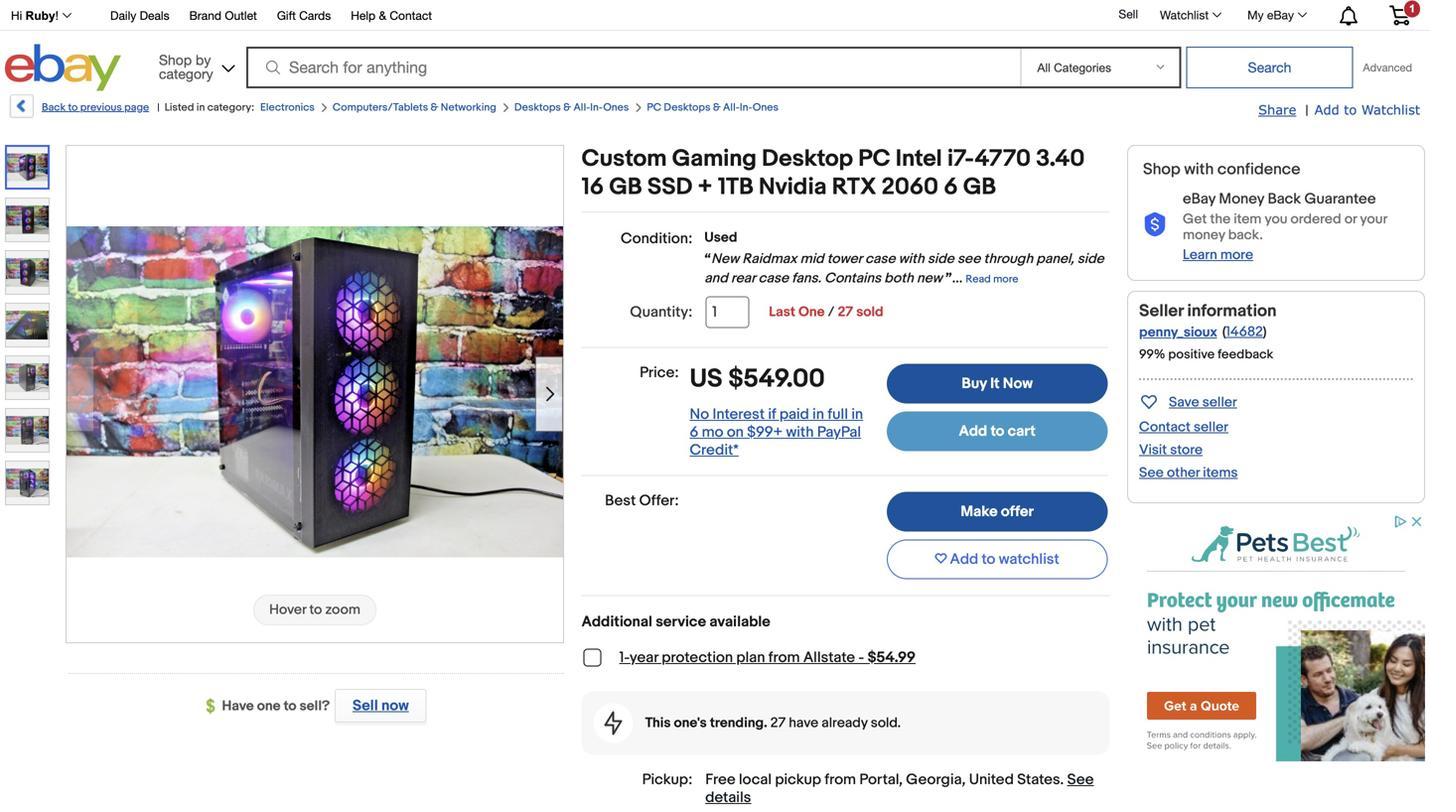 Task type: describe. For each thing, give the bounding box(es) containing it.
0 horizontal spatial pc
[[647, 101, 662, 114]]

one
[[257, 699, 281, 715]]

interest
[[713, 406, 765, 424]]

daily deals
[[110, 8, 169, 22]]

add for add to cart
[[959, 423, 988, 441]]

pc inside custom gaming desktop pc intel i7-4770 3.40 16 gb ssd + 1tb nvidia rtx 2060 6 gb
[[859, 145, 891, 173]]

positive
[[1169, 347, 1215, 363]]

shop for shop by category
[[159, 52, 192, 68]]

best offer:
[[605, 492, 679, 510]]

shop for shop with confidence
[[1144, 160, 1181, 179]]

back.
[[1229, 227, 1264, 244]]

the
[[1211, 211, 1231, 228]]

1 in- from the left
[[591, 101, 603, 114]]

make offer link
[[887, 492, 1108, 532]]

visit
[[1140, 442, 1168, 459]]

pickup:
[[643, 772, 693, 789]]

protection
[[662, 649, 733, 667]]

0 vertical spatial back
[[42, 101, 66, 114]]

ebay money back guarantee get the item you ordered or your money back. learn more
[[1183, 190, 1388, 264]]

us
[[690, 364, 723, 395]]

brand
[[189, 8, 222, 22]]

1 horizontal spatial case
[[866, 251, 896, 268]]

money
[[1220, 190, 1265, 208]]

picture 3 of 7 image
[[6, 251, 49, 294]]

none submit inside shop by category banner
[[1187, 47, 1354, 88]]

full
[[828, 406, 849, 424]]

pickup
[[775, 772, 822, 789]]

price:
[[640, 364, 679, 382]]

have
[[222, 699, 254, 715]]

allstate
[[804, 649, 856, 667]]

seller for save
[[1203, 394, 1238, 411]]

back to previous page
[[42, 101, 149, 114]]

raidmax
[[743, 251, 797, 268]]

ebay inside ebay money back guarantee get the item you ordered or your money back. learn more
[[1183, 190, 1216, 208]]

paypal
[[818, 424, 861, 442]]

this one's trending. 27 have already sold.
[[645, 715, 901, 732]]

1 link
[[1378, 0, 1423, 29]]

& for desktops
[[564, 101, 571, 114]]

you
[[1265, 211, 1288, 228]]

.
[[1061, 772, 1065, 789]]

local
[[739, 772, 772, 789]]

condition:
[[621, 230, 693, 248]]

us $549.00 main content
[[582, 145, 1110, 808]]

one's
[[674, 715, 707, 732]]

seller for contact
[[1194, 419, 1229, 436]]

buy
[[962, 375, 987, 393]]

no interest if paid in full in 6 mo on $99+ with paypal credit* link
[[690, 406, 864, 459]]

0 horizontal spatial in
[[197, 101, 205, 114]]

27 for have
[[771, 715, 786, 732]]

custom
[[582, 145, 667, 173]]

hi
[[11, 9, 22, 22]]

networking
[[441, 101, 497, 114]]

(
[[1223, 324, 1227, 341]]

my ebay link
[[1237, 3, 1317, 27]]

1 desktops from the left
[[515, 101, 561, 114]]

i7-
[[948, 145, 975, 173]]

6 inside no interest if paid in full in 6 mo on $99+ with paypal credit*
[[690, 424, 699, 442]]

it
[[991, 375, 1000, 393]]

1 gb from the left
[[610, 173, 643, 202]]

3.40
[[1037, 145, 1085, 173]]

my
[[1248, 8, 1265, 22]]

desktop
[[762, 145, 854, 173]]

2 gb from the left
[[964, 173, 997, 202]]

to for watchlist
[[982, 551, 996, 569]]

& up gaming
[[713, 101, 721, 114]]

2 desktops from the left
[[664, 101, 711, 114]]

offer
[[1002, 503, 1034, 521]]

no interest if paid in full in 6 mo on $99+ with paypal credit*
[[690, 406, 864, 459]]

picture 7 of 7 image
[[6, 462, 49, 505]]

visit store link
[[1140, 442, 1203, 459]]

shop by category banner
[[0, 0, 1426, 96]]

sell for sell now
[[353, 698, 378, 715]]

computers/tablets & networking link
[[333, 101, 497, 114]]

mid
[[801, 251, 824, 268]]

help & contact
[[351, 8, 432, 22]]

now
[[382, 698, 409, 715]]

0 horizontal spatial from
[[769, 649, 800, 667]]

picture 4 of 7 image
[[6, 304, 49, 347]]

contains
[[825, 270, 882, 287]]

1tb
[[718, 173, 754, 202]]

add inside share | add to watchlist
[[1315, 102, 1340, 117]]

+
[[698, 173, 713, 202]]

by
[[196, 52, 211, 68]]

united
[[970, 772, 1014, 789]]

cards
[[299, 8, 331, 22]]

$549.00
[[729, 364, 825, 395]]

desktops & all-in-ones
[[515, 101, 629, 114]]

/
[[828, 304, 835, 321]]

paid
[[780, 406, 810, 424]]

2 horizontal spatial in
[[852, 406, 864, 424]]

14682
[[1227, 324, 1264, 341]]

offer:
[[640, 492, 679, 510]]

6 inside custom gaming desktop pc intel i7-4770 3.40 16 gb ssd + 1tb nvidia rtx 2060 6 gb
[[944, 173, 959, 202]]

buy it now
[[962, 375, 1033, 393]]

electronics
[[260, 101, 315, 114]]

more inside " ... read more
[[994, 273, 1019, 286]]

with details__icon image for ebay money back guarantee
[[1144, 213, 1168, 238]]

account navigation
[[0, 0, 1426, 31]]

feedback
[[1218, 347, 1274, 363]]

2 side from the left
[[1078, 251, 1105, 268]]

& for help
[[379, 8, 387, 22]]

learn more link
[[1183, 247, 1254, 264]]

1 vertical spatial case
[[759, 270, 789, 287]]

plan
[[737, 649, 766, 667]]

states
[[1018, 772, 1061, 789]]

your
[[1361, 211, 1388, 228]]

seller
[[1140, 301, 1184, 322]]

" ... read more
[[946, 270, 1019, 287]]

previous
[[80, 101, 122, 114]]

information
[[1188, 301, 1277, 322]]

0 horizontal spatial |
[[157, 101, 160, 114]]

additional service available
[[582, 614, 771, 631]]

gift
[[277, 8, 296, 22]]

get
[[1183, 211, 1208, 228]]

custom gaming desktop pc intel i7-4770 3.40 16 gb ssd + 1tb nvidia rtx 2060 6 gb
[[582, 145, 1085, 202]]

sold.
[[871, 715, 901, 732]]

desktops & all-in-ones link
[[515, 101, 629, 114]]

watchlist inside account navigation
[[1161, 8, 1209, 22]]

back to previous page link
[[8, 94, 149, 125]]

one
[[799, 304, 825, 321]]

picture 2 of 7 image
[[6, 199, 49, 241]]

picture 1 of 7 image
[[7, 147, 48, 188]]

brand outlet
[[189, 8, 257, 22]]

both
[[885, 270, 914, 287]]

contact seller link
[[1140, 419, 1229, 436]]

add for add to watchlist
[[951, 551, 979, 569]]



Task type: locate. For each thing, give the bounding box(es) containing it.
0 horizontal spatial shop
[[159, 52, 192, 68]]

0 horizontal spatial more
[[994, 273, 1019, 286]]

with right if
[[786, 424, 814, 442]]

shop inside shop by category
[[159, 52, 192, 68]]

1 horizontal spatial with details__icon image
[[1144, 213, 1168, 238]]

| listed in category:
[[157, 101, 254, 114]]

georgia,
[[907, 772, 966, 789]]

to down advanced link
[[1345, 102, 1358, 117]]

gb right 16
[[610, 173, 643, 202]]

advertisement region
[[1128, 514, 1426, 762]]

my ebay
[[1248, 8, 1295, 22]]

1 horizontal spatial desktops
[[664, 101, 711, 114]]

sell
[[1119, 7, 1139, 21], [353, 698, 378, 715]]

used
[[705, 230, 738, 246]]

see other items link
[[1140, 465, 1239, 482]]

1 horizontal spatial with
[[899, 251, 925, 268]]

& for computers/tablets
[[431, 101, 439, 114]]

add down "buy"
[[959, 423, 988, 441]]

1 vertical spatial back
[[1268, 190, 1302, 208]]

help & contact link
[[351, 5, 432, 27]]

side right panel,
[[1078, 251, 1105, 268]]

category:
[[207, 101, 254, 114]]

see inside see details
[[1068, 772, 1094, 789]]

1 vertical spatial watchlist
[[1362, 102, 1421, 117]]

1 horizontal spatial ebay
[[1268, 8, 1295, 22]]

more down through
[[994, 273, 1019, 286]]

1 vertical spatial seller
[[1194, 419, 1229, 436]]

1 all- from the left
[[574, 101, 591, 114]]

sell for sell
[[1119, 7, 1139, 21]]

desktops up gaming
[[664, 101, 711, 114]]

shop by category
[[159, 52, 213, 82]]

contact inside the contact seller visit store see other items
[[1140, 419, 1191, 436]]

in- down search for anything text box on the top
[[591, 101, 603, 114]]

1 horizontal spatial all-
[[723, 101, 740, 114]]

watchlist down "advanced"
[[1362, 102, 1421, 117]]

& right "help"
[[379, 8, 387, 22]]

see down visit
[[1140, 465, 1164, 482]]

0 horizontal spatial 27
[[771, 715, 786, 732]]

penny_sioux link
[[1140, 324, 1218, 341]]

advanced
[[1364, 61, 1413, 74]]

1 vertical spatial from
[[825, 772, 857, 789]]

shop by category button
[[150, 44, 239, 87]]

1 horizontal spatial |
[[1306, 102, 1309, 119]]

side up "
[[928, 251, 955, 268]]

2 all- from the left
[[723, 101, 740, 114]]

0 vertical spatial seller
[[1203, 394, 1238, 411]]

0 vertical spatial case
[[866, 251, 896, 268]]

contact right "help"
[[390, 8, 432, 22]]

14682 link
[[1227, 324, 1264, 341]]

2 in- from the left
[[740, 101, 753, 114]]

more
[[1221, 247, 1254, 264], [994, 273, 1019, 286]]

27 right /
[[838, 304, 854, 321]]

add inside button
[[951, 551, 979, 569]]

case up both
[[866, 251, 896, 268]]

seller inside button
[[1203, 394, 1238, 411]]

27 left have at the bottom of page
[[771, 715, 786, 732]]

1 horizontal spatial sell
[[1119, 7, 1139, 21]]

pc down search for anything text box on the top
[[647, 101, 662, 114]]

1 vertical spatial see
[[1068, 772, 1094, 789]]

with details__icon image for this one's trending.
[[605, 712, 623, 736]]

0 horizontal spatial 6
[[690, 424, 699, 442]]

0 vertical spatial more
[[1221, 247, 1254, 264]]

None submit
[[1187, 47, 1354, 88]]

0 horizontal spatial ebay
[[1183, 190, 1216, 208]]

16
[[582, 173, 604, 202]]

pc
[[647, 101, 662, 114], [859, 145, 891, 173]]

"
[[946, 270, 953, 287]]

1 vertical spatial contact
[[1140, 419, 1191, 436]]

...
[[953, 270, 963, 287]]

with inside " new raidmax mid tower case with side see through panel, side and rear case fans.   contains both new
[[899, 251, 925, 268]]

1 horizontal spatial more
[[1221, 247, 1254, 264]]

1 side from the left
[[928, 251, 955, 268]]

sell now link
[[330, 690, 427, 723]]

case down raidmax
[[759, 270, 789, 287]]

ones up the desktop
[[753, 101, 779, 114]]

back left previous
[[42, 101, 66, 114]]

| inside share | add to watchlist
[[1306, 102, 1309, 119]]

all- down search for anything text box on the top
[[574, 101, 591, 114]]

2 ones from the left
[[753, 101, 779, 114]]

back inside ebay money back guarantee get the item you ordered or your money back. learn more
[[1268, 190, 1302, 208]]

0 horizontal spatial watchlist
[[1161, 8, 1209, 22]]

0 vertical spatial contact
[[390, 8, 432, 22]]

1 horizontal spatial in-
[[740, 101, 753, 114]]

to for previous
[[68, 101, 78, 114]]

details
[[706, 789, 752, 807]]

pc left intel
[[859, 145, 891, 173]]

0 vertical spatial see
[[1140, 465, 1164, 482]]

from
[[769, 649, 800, 667], [825, 772, 857, 789]]

ones
[[603, 101, 629, 114], [753, 101, 779, 114]]

to inside share | add to watchlist
[[1345, 102, 1358, 117]]

2 vertical spatial add
[[951, 551, 979, 569]]

0 horizontal spatial contact
[[390, 8, 432, 22]]

1 horizontal spatial see
[[1140, 465, 1164, 482]]

and
[[705, 270, 728, 287]]

in left the full
[[813, 406, 825, 424]]

| left listed
[[157, 101, 160, 114]]

1 horizontal spatial ones
[[753, 101, 779, 114]]

penny_sioux
[[1140, 324, 1218, 341]]

in right the full
[[852, 406, 864, 424]]

to left watchlist
[[982, 551, 996, 569]]

items
[[1204, 465, 1239, 482]]

see inside the contact seller visit store see other items
[[1140, 465, 1164, 482]]

ones down search for anything text box on the top
[[603, 101, 629, 114]]

with details__icon image left this at bottom
[[605, 712, 623, 736]]

1 vertical spatial sell
[[353, 698, 378, 715]]

1 vertical spatial 6
[[690, 424, 699, 442]]

ebay up get
[[1183, 190, 1216, 208]]

ebay inside account navigation
[[1268, 8, 1295, 22]]

99%
[[1140, 347, 1166, 363]]

help
[[351, 8, 376, 22]]

see
[[1140, 465, 1164, 482], [1068, 772, 1094, 789]]

0 horizontal spatial desktops
[[515, 101, 561, 114]]

new
[[712, 251, 740, 268]]

through
[[984, 251, 1034, 268]]

to left previous
[[68, 101, 78, 114]]

"
[[705, 251, 712, 268]]

0 horizontal spatial back
[[42, 101, 66, 114]]

1 horizontal spatial in
[[813, 406, 825, 424]]

& inside account navigation
[[379, 8, 387, 22]]

watchlist inside share | add to watchlist
[[1362, 102, 1421, 117]]

1 vertical spatial ebay
[[1183, 190, 1216, 208]]

0 vertical spatial 6
[[944, 173, 959, 202]]

add down make
[[951, 551, 979, 569]]

from left portal,
[[825, 772, 857, 789]]

with details__icon image
[[1144, 213, 1168, 238], [605, 712, 623, 736]]

picture 6 of 7 image
[[6, 409, 49, 452]]

Search for anything text field
[[249, 49, 1017, 86]]

6 right 2060
[[944, 173, 959, 202]]

1 ones from the left
[[603, 101, 629, 114]]

custom gaming desktop pc intel i7-4770 3.40 16 gb ssd + 1tb nvidia rtx 2060 6 gb - picture 1 of 7 image
[[67, 227, 563, 558]]

1 horizontal spatial back
[[1268, 190, 1302, 208]]

to for cart
[[991, 423, 1005, 441]]

0 vertical spatial ebay
[[1268, 8, 1295, 22]]

0 vertical spatial pc
[[647, 101, 662, 114]]

!
[[55, 9, 59, 22]]

listed
[[165, 101, 194, 114]]

0 vertical spatial watchlist
[[1161, 8, 1209, 22]]

to right one
[[284, 699, 297, 715]]

0 vertical spatial add
[[1315, 102, 1340, 117]]

new
[[917, 270, 943, 287]]

best
[[605, 492, 636, 510]]

ebay right my
[[1268, 8, 1295, 22]]

& left networking
[[431, 101, 439, 114]]

all- up gaming
[[723, 101, 740, 114]]

gb right intel
[[964, 173, 997, 202]]

credit*
[[690, 442, 739, 459]]

to inside button
[[982, 551, 996, 569]]

0 horizontal spatial all-
[[574, 101, 591, 114]]

with up get
[[1185, 160, 1215, 179]]

gift cards
[[277, 8, 331, 22]]

0 vertical spatial with details__icon image
[[1144, 213, 1168, 238]]

2 vertical spatial with
[[786, 424, 814, 442]]

27 for sold
[[838, 304, 854, 321]]

cart
[[1008, 423, 1036, 441]]

seller right save
[[1203, 394, 1238, 411]]

panel,
[[1037, 251, 1075, 268]]

0 vertical spatial sell
[[1119, 7, 1139, 21]]

add right share
[[1315, 102, 1340, 117]]

with details__icon image inside us $549.00 main content
[[605, 712, 623, 736]]

with inside no interest if paid in full in 6 mo on $99+ with paypal credit*
[[786, 424, 814, 442]]

6 left 'mo'
[[690, 424, 699, 442]]

1 horizontal spatial side
[[1078, 251, 1105, 268]]

see right .
[[1068, 772, 1094, 789]]

0 horizontal spatial in-
[[591, 101, 603, 114]]

more inside ebay money back guarantee get the item you ordered or your money back. learn more
[[1221, 247, 1254, 264]]

quantity:
[[630, 304, 693, 321]]

&
[[379, 8, 387, 22], [431, 101, 439, 114], [564, 101, 571, 114], [713, 101, 721, 114]]

watchlist
[[1161, 8, 1209, 22], [1362, 102, 1421, 117]]

| right share button
[[1306, 102, 1309, 119]]

electronics link
[[260, 101, 315, 114]]

1 horizontal spatial shop
[[1144, 160, 1181, 179]]

1 horizontal spatial pc
[[859, 145, 891, 173]]

0 vertical spatial shop
[[159, 52, 192, 68]]

-
[[859, 649, 865, 667]]

desktops right networking
[[515, 101, 561, 114]]

share
[[1259, 102, 1297, 117]]

deals
[[140, 8, 169, 22]]

dollar sign image
[[206, 699, 222, 715]]

1 vertical spatial with details__icon image
[[605, 712, 623, 736]]

0 vertical spatial with
[[1185, 160, 1215, 179]]

side
[[928, 251, 955, 268], [1078, 251, 1105, 268]]

1 vertical spatial pc
[[859, 145, 891, 173]]

0 horizontal spatial case
[[759, 270, 789, 287]]

this
[[645, 715, 671, 732]]

ssd
[[648, 173, 693, 202]]

1 horizontal spatial from
[[825, 772, 857, 789]]

ruby
[[26, 9, 55, 22]]

0 horizontal spatial gb
[[610, 173, 643, 202]]

more down back. at top
[[1221, 247, 1254, 264]]

pc desktops & all-in-ones
[[647, 101, 779, 114]]

0 vertical spatial from
[[769, 649, 800, 667]]

sell left watchlist link on the top of the page
[[1119, 7, 1139, 21]]

sell now
[[353, 698, 409, 715]]

1 vertical spatial 27
[[771, 715, 786, 732]]

1 vertical spatial with
[[899, 251, 925, 268]]

with details__icon image left get
[[1144, 213, 1168, 238]]

with up both
[[899, 251, 925, 268]]

1 vertical spatial more
[[994, 273, 1019, 286]]

all-
[[574, 101, 591, 114], [723, 101, 740, 114]]

tower
[[827, 251, 862, 268]]

Quantity: text field
[[706, 297, 750, 328]]

no
[[690, 406, 710, 424]]

1 horizontal spatial 27
[[838, 304, 854, 321]]

or
[[1345, 211, 1358, 228]]

0 vertical spatial 27
[[838, 304, 854, 321]]

1 vertical spatial add
[[959, 423, 988, 441]]

read
[[966, 273, 991, 286]]

seller inside the contact seller visit store see other items
[[1194, 419, 1229, 436]]

0 horizontal spatial with details__icon image
[[605, 712, 623, 736]]

contact inside account navigation
[[390, 8, 432, 22]]

in- up gaming
[[740, 101, 753, 114]]

last one / 27 sold
[[769, 304, 884, 321]]

1 horizontal spatial contact
[[1140, 419, 1191, 436]]

share button
[[1259, 101, 1297, 119]]

2 horizontal spatial with
[[1185, 160, 1215, 179]]

& down search for anything text box on the top
[[564, 101, 571, 114]]

picture 5 of 7 image
[[6, 357, 49, 399]]

sell inside account navigation
[[1119, 7, 1139, 21]]

to left cart
[[991, 423, 1005, 441]]

from right plan
[[769, 649, 800, 667]]

in
[[197, 101, 205, 114], [813, 406, 825, 424], [852, 406, 864, 424]]

1 horizontal spatial watchlist
[[1362, 102, 1421, 117]]

advanced link
[[1354, 48, 1423, 87]]

4770
[[975, 145, 1031, 173]]

contact up the "visit store" link
[[1140, 419, 1191, 436]]

0 horizontal spatial side
[[928, 251, 955, 268]]

trending.
[[710, 715, 768, 732]]

seller down save seller
[[1194, 419, 1229, 436]]

add to watchlist link
[[1315, 101, 1421, 119]]

watchlist right sell link
[[1161, 8, 1209, 22]]

sell left now
[[353, 698, 378, 715]]

now
[[1003, 375, 1033, 393]]

0 horizontal spatial with
[[786, 424, 814, 442]]

1 horizontal spatial gb
[[964, 173, 997, 202]]

|
[[157, 101, 160, 114], [1306, 102, 1309, 119]]

if
[[768, 406, 777, 424]]

computers/tablets & networking
[[333, 101, 497, 114]]

make offer
[[961, 503, 1034, 521]]

page
[[124, 101, 149, 114]]

1 vertical spatial shop
[[1144, 160, 1181, 179]]

in right listed
[[197, 101, 205, 114]]

back up you
[[1268, 190, 1302, 208]]

1 horizontal spatial 6
[[944, 173, 959, 202]]

0 horizontal spatial see
[[1068, 772, 1094, 789]]

hi ruby !
[[11, 9, 59, 22]]

outlet
[[225, 8, 257, 22]]

0 horizontal spatial ones
[[603, 101, 629, 114]]

0 horizontal spatial sell
[[353, 698, 378, 715]]



Task type: vqa. For each thing, say whether or not it's contained in the screenshot.
Help
yes



